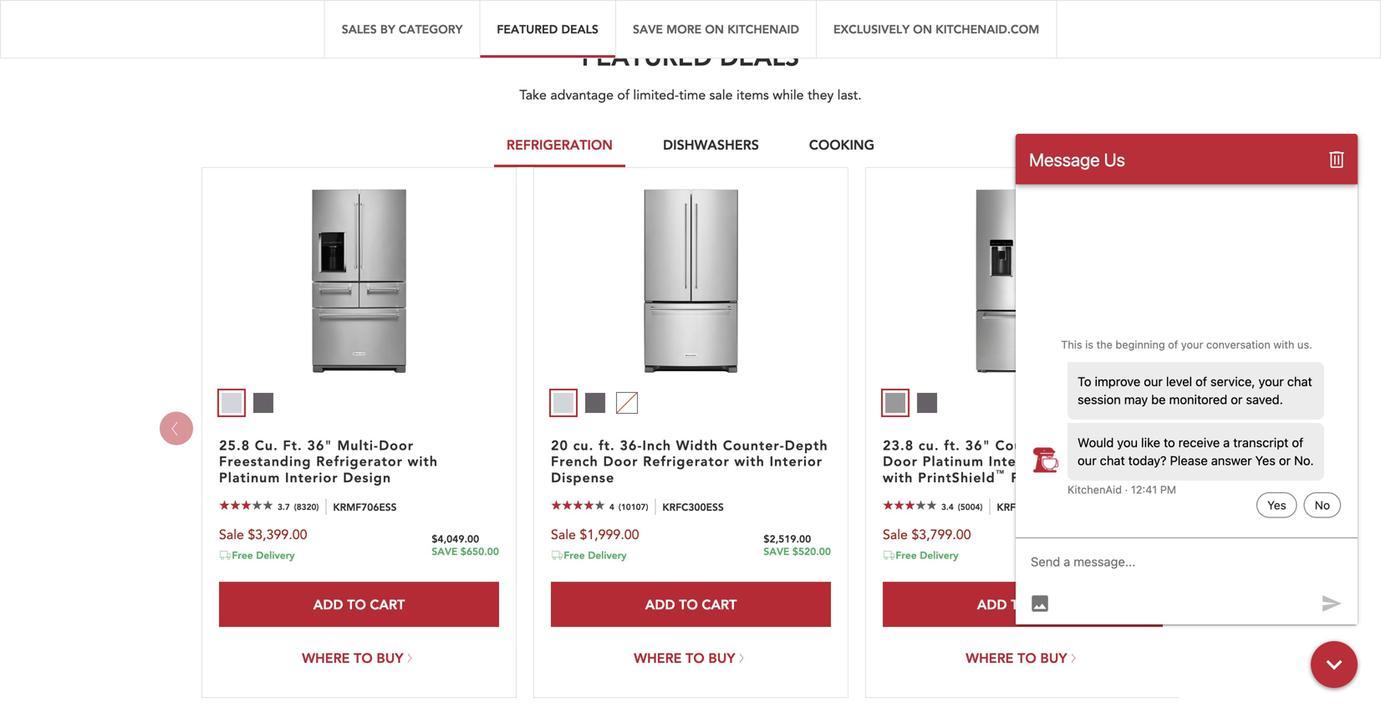 Task type: vqa. For each thing, say whether or not it's contained in the screenshot.
1st ON from right
yes



Task type: describe. For each thing, give the bounding box(es) containing it.
interior inside 20 cu. ft. 36-inch width counter-depth french door refrigerator with interior dispense
[[770, 453, 823, 470]]

dispense
[[551, 469, 615, 486]]

buy for $3,799.00
[[1041, 649, 1067, 667]]

cart for $3,799.00
[[1034, 596, 1069, 613]]

kitchenaid.com
[[936, 21, 1040, 37]]

last
[[838, 86, 858, 104]]

where to buy link for $1,999.00
[[551, 636, 831, 681]]

to for sale $3,799.00
[[1018, 649, 1037, 667]]

where for $1,999.00
[[634, 649, 682, 667]]

buy for $1,999.00
[[709, 649, 735, 667]]

sale $3,799.00
[[883, 526, 971, 544]]

.
[[858, 86, 862, 104]]

to for $1,999.00
[[679, 596, 698, 613]]

(8320)
[[294, 501, 319, 512]]

3.4
[[942, 501, 954, 512]]

krfc704fps
[[997, 500, 1058, 514]]

sale
[[710, 86, 733, 104]]

featured
[[497, 21, 558, 37]]

refrigeration link
[[494, 122, 626, 167]]

cooking link
[[797, 122, 887, 167]]

where for $3,799.00
[[966, 649, 1014, 667]]

time
[[679, 86, 706, 104]]

25.8 cu. ft. 36" multi-door freestanding refrigerator with platinum interior design image
[[263, 185, 455, 377]]

3.7
[[278, 501, 290, 512]]

previous image
[[164, 418, 185, 439]]

they
[[808, 86, 834, 104]]

free delivery for $3,799.00
[[896, 549, 959, 562]]

4 (10107)
[[610, 501, 648, 512]]

with for sale $3,799.00
[[883, 469, 914, 486]]

★★★★
[[551, 499, 595, 511]]

take
[[520, 86, 547, 104]]

where to buy for $3,399.00
[[302, 649, 403, 667]]

3.7 (8320)
[[278, 501, 319, 512]]

depth inside 20 cu. ft. 36-inch width counter-depth french door refrigerator with interior dispense
[[785, 436, 828, 454]]

platinum inside 25.8 cu. ft. 36" multi-door freestanding refrigerator with platinum interior design
[[219, 469, 280, 486]]

sales by category button
[[324, 0, 480, 59]]

items
[[737, 86, 769, 104]]

featured deals button
[[480, 0, 615, 59]]

category
[[399, 21, 463, 37]]

$4,409.00
[[1096, 532, 1143, 546]]

23.8 cu. ft. 36" counter-depth french door platinum interior refrigerator with printshield
[[883, 436, 1153, 486]]

$ for $3,399.00
[[461, 545, 467, 558]]

to for $3,799.00
[[1011, 596, 1030, 613]]

★★★★ ★
[[551, 499, 595, 522]]

sale $1,999.00
[[551, 526, 639, 544]]

inch
[[643, 436, 672, 454]]

limited-
[[633, 86, 679, 104]]

3.4 (5004)
[[942, 501, 983, 512]]

ft. for $3,799.00
[[944, 436, 961, 454]]

25.8 cu. ft. 36" multi-door freestanding refrigerator with platinum interior design
[[219, 436, 438, 486]]

$2,519.00 save $ 520.00
[[764, 532, 831, 558]]

featured
[[582, 40, 712, 72]]

by
[[380, 21, 395, 37]]

featured deals
[[582, 40, 800, 72]]

featured deals
[[497, 21, 599, 37]]

delivery for $3,799.00
[[920, 549, 959, 562]]

™ finish
[[996, 467, 1052, 486]]

$3,799.00
[[912, 526, 971, 544]]

★
[[551, 510, 562, 522]]

25.8 cu. ft. 36" multi-door freestanding refrigerator with platinum interior design link
[[219, 436, 438, 486]]

20
[[551, 436, 569, 454]]

cart for $3,399.00
[[370, 596, 405, 613]]

delivery for $1,999.00
[[588, 549, 627, 562]]

36-
[[620, 436, 643, 454]]

to for sale $1,999.00
[[686, 649, 705, 667]]

25.8
[[219, 436, 250, 454]]

add for sale $3,799.00
[[977, 596, 1007, 613]]

$3,399.00
[[248, 526, 307, 544]]

krmf706ess
[[333, 500, 397, 514]]

™
[[996, 467, 1007, 480]]

while
[[773, 86, 804, 104]]

$1,999.00
[[580, 526, 639, 544]]

exclusively on kitchenaid.com button
[[816, 0, 1057, 59]]

exclusively on kitchenaid.com
[[834, 21, 1040, 37]]

add to cart button for $1,999.00
[[551, 582, 831, 627]]

refrigerator for sale $1,999.00
[[643, 453, 730, 470]]

save more on kitchenaid
[[633, 21, 799, 37]]

add to cart for $3,799.00
[[977, 596, 1069, 613]]

interior inside 23.8 cu. ft. 36" counter-depth french door platinum interior refrigerator with printshield
[[989, 453, 1042, 470]]

krfc300ess
[[663, 500, 724, 514]]

$4,049.00
[[432, 532, 479, 546]]

★★ for sale $3,399.00
[[219, 510, 241, 522]]

★★★ ★★ for $3,799.00
[[883, 499, 916, 522]]

sales
[[342, 21, 377, 37]]

★★★★★ for $1,999.00
[[551, 499, 605, 511]]

to for $3,399.00
[[347, 596, 366, 613]]

interior inside 25.8 cu. ft. 36" multi-door freestanding refrigerator with platinum interior design
[[285, 469, 338, 486]]

2 on from the left
[[913, 21, 932, 37]]

refrigerator inside 25.8 cu. ft. 36" multi-door freestanding refrigerator with platinum interior design
[[316, 453, 403, 470]]

sale for sale $3,799.00
[[883, 526, 908, 544]]

french inside 23.8 cu. ft. 36" counter-depth french door platinum interior refrigerator with printshield
[[1106, 436, 1153, 454]]

kitchenaid
[[728, 21, 799, 37]]

depth inside 23.8 cu. ft. 36" counter-depth french door platinum interior refrigerator with printshield
[[1057, 436, 1101, 454]]

exclusively
[[834, 21, 910, 37]]

★★★ for $3,799.00
[[883, 499, 916, 511]]

20 cu. ft. 36-inch width counter-depth french door refrigerator with interior dispense link
[[551, 436, 828, 486]]

★★★★★ for $3,799.00
[[883, 499, 937, 511]]

cooking
[[809, 136, 875, 153]]

$2,519.00
[[764, 532, 811, 546]]



Task type: locate. For each thing, give the bounding box(es) containing it.
cart
[[370, 596, 405, 613], [702, 596, 737, 613], [1034, 596, 1069, 613]]

3 to from the left
[[1011, 596, 1030, 613]]

0 horizontal spatial french
[[551, 453, 599, 470]]

2 add from the left
[[645, 596, 675, 613]]

★★★ up sale $3,399.00
[[219, 499, 252, 511]]

2 horizontal spatial where
[[966, 649, 1014, 667]]

1 ft. from the left
[[599, 436, 615, 454]]

on
[[705, 21, 724, 37], [913, 21, 932, 37]]

0 horizontal spatial door
[[379, 436, 414, 454]]

where to buy for $3,799.00
[[966, 649, 1067, 667]]

$ inside $2,519.00 save $ 520.00
[[793, 545, 799, 558]]

1 horizontal spatial buy
[[709, 649, 735, 667]]

to
[[354, 649, 373, 667], [686, 649, 705, 667], [1018, 649, 1037, 667]]

save inside $2,519.00 save $ 520.00
[[764, 545, 790, 558]]

save inside $4,049.00 save $ 650.00
[[432, 545, 458, 558]]

interior
[[770, 453, 823, 470], [989, 453, 1042, 470], [285, 469, 338, 486]]

3 add from the left
[[977, 596, 1007, 613]]

2 free delivery from the left
[[564, 549, 627, 562]]

sale for sale $3,399.00
[[219, 526, 244, 544]]

★★★ for $3,399.00
[[219, 499, 252, 511]]

1 horizontal spatial ★★
[[883, 510, 905, 522]]

save more on kitchenaid button
[[615, 0, 816, 59]]

free delivery for $1,999.00
[[564, 549, 627, 562]]

0 horizontal spatial depth
[[785, 436, 828, 454]]

french left previous icon
[[1106, 436, 1153, 454]]

1 horizontal spatial ★★★★★
[[551, 499, 605, 511]]

dishwashers link
[[651, 122, 772, 167]]

★★★ ★★ up sale $3,799.00
[[883, 499, 916, 522]]

free delivery down sale $3,799.00
[[896, 549, 959, 562]]

buy
[[377, 649, 403, 667], [709, 649, 735, 667], [1041, 649, 1067, 667]]

printshield
[[918, 469, 996, 486]]

1 to from the left
[[354, 649, 373, 667]]

3 where from the left
[[966, 649, 1014, 667]]

width
[[676, 436, 718, 454]]

1 refrigerator from the left
[[316, 453, 403, 470]]

save for $3,399.00
[[432, 545, 458, 558]]

0 horizontal spatial buy
[[377, 649, 403, 667]]

1 horizontal spatial cart
[[702, 596, 737, 613]]

3 refrigerator from the left
[[1047, 453, 1134, 470]]

2 ★★★ from the left
[[883, 499, 916, 511]]

2 where to buy link from the left
[[551, 636, 831, 681]]

1 where to buy from the left
[[302, 649, 403, 667]]

0 horizontal spatial ★★★ ★★
[[219, 499, 252, 522]]

1 ★★★ from the left
[[219, 499, 252, 511]]

1 cart from the left
[[370, 596, 405, 613]]

0 horizontal spatial where to buy link
[[219, 636, 499, 681]]

1 horizontal spatial free
[[564, 549, 585, 562]]

delivery down "$3,399.00"
[[256, 549, 295, 562]]

(5004)
[[958, 501, 983, 512]]

2 horizontal spatial with
[[883, 469, 914, 486]]

1 horizontal spatial $
[[793, 545, 799, 558]]

0 horizontal spatial free
[[232, 549, 253, 562]]

2 delivery from the left
[[588, 549, 627, 562]]

★★ up sale $3,799.00
[[883, 510, 905, 522]]

0 horizontal spatial cu.
[[573, 436, 594, 454]]

1 horizontal spatial add to cart button
[[551, 582, 831, 627]]

2 horizontal spatial where to buy link
[[883, 636, 1163, 681]]

cu.
[[573, 436, 594, 454], [919, 436, 940, 454]]

where
[[302, 649, 350, 667], [634, 649, 682, 667], [966, 649, 1014, 667]]

2 horizontal spatial add to cart
[[977, 596, 1069, 613]]

1 sale from the left
[[219, 526, 244, 544]]

2 add to cart from the left
[[645, 596, 737, 613]]

★★★ up sale $3,799.00
[[883, 499, 916, 511]]

0 horizontal spatial cart
[[370, 596, 405, 613]]

0 horizontal spatial save
[[432, 545, 458, 558]]

★★★★★ down the dispense
[[551, 499, 605, 511]]

counter- right width
[[723, 436, 785, 454]]

with inside 25.8 cu. ft. 36" multi-door freestanding refrigerator with platinum interior design
[[408, 453, 438, 470]]

0 horizontal spatial ★★
[[219, 510, 241, 522]]

0 horizontal spatial with
[[408, 453, 438, 470]]

3 add to cart button from the left
[[883, 582, 1163, 627]]

sale down ★
[[551, 526, 576, 544]]

buy for $3,399.00
[[377, 649, 403, 667]]

20 cu. ft. 36-inch width counter-depth french door refrigerator with interior dispense image
[[595, 185, 787, 377]]

cu. for $3,799.00
[[919, 436, 940, 454]]

0 horizontal spatial free delivery
[[232, 549, 295, 562]]

counter- inside 20 cu. ft. 36-inch width counter-depth french door refrigerator with interior dispense
[[723, 436, 785, 454]]

1 horizontal spatial 36"
[[966, 436, 991, 454]]

★★★
[[219, 499, 252, 511], [883, 499, 916, 511]]

1 36" from the left
[[307, 436, 333, 454]]

1 horizontal spatial door
[[603, 453, 638, 470]]

add to cart button for $3,799.00
[[883, 582, 1163, 627]]

finish
[[1011, 469, 1052, 486]]

0 horizontal spatial ★★★★★
[[219, 499, 273, 511]]

2 buy from the left
[[709, 649, 735, 667]]

36" up printshield
[[966, 436, 991, 454]]

3 free from the left
[[896, 549, 917, 562]]

where to buy link for $3,799.00
[[883, 636, 1163, 681]]

sales by category
[[342, 21, 463, 37]]

1 horizontal spatial where
[[634, 649, 682, 667]]

free for $3,799.00
[[896, 549, 917, 562]]

add to cart for $1,999.00
[[645, 596, 737, 613]]

0 horizontal spatial add to cart
[[313, 596, 405, 613]]

take advantage of limited-time sale items while they last .
[[520, 86, 862, 104]]

1 horizontal spatial to
[[679, 596, 698, 613]]

★★ up sale $3,399.00
[[219, 510, 241, 522]]

cart for $1,999.00
[[702, 596, 737, 613]]

save
[[432, 545, 458, 558], [764, 545, 790, 558]]

1 depth from the left
[[785, 436, 828, 454]]

deals
[[720, 40, 800, 72]]

2 save from the left
[[764, 545, 790, 558]]

with
[[408, 453, 438, 470], [735, 453, 765, 470], [883, 469, 914, 486]]

0 horizontal spatial counter-
[[723, 436, 785, 454]]

2 horizontal spatial sale
[[883, 526, 908, 544]]

1 save from the left
[[432, 545, 458, 558]]

4
[[610, 501, 615, 512]]

dishwashers
[[663, 136, 759, 153]]

cu.
[[255, 436, 278, 454]]

2 36" from the left
[[966, 436, 991, 454]]

0 horizontal spatial add to cart button
[[219, 582, 499, 627]]

1 horizontal spatial on
[[913, 21, 932, 37]]

free delivery
[[232, 549, 295, 562], [564, 549, 627, 562], [896, 549, 959, 562]]

1 horizontal spatial interior
[[770, 453, 823, 470]]

ft. inside 20 cu. ft. 36-inch width counter-depth french door refrigerator with interior dispense
[[599, 436, 615, 454]]

36" for $3,799.00
[[966, 436, 991, 454]]

2 horizontal spatial to
[[1011, 596, 1030, 613]]

advantage
[[551, 86, 614, 104]]

1 buy from the left
[[377, 649, 403, 667]]

where to buy for $1,999.00
[[634, 649, 735, 667]]

★★★ ★★ up sale $3,399.00
[[219, 499, 252, 522]]

0 horizontal spatial where to buy
[[302, 649, 403, 667]]

2 horizontal spatial door
[[883, 453, 918, 470]]

where to buy link for $3,399.00
[[219, 636, 499, 681]]

2 horizontal spatial free delivery
[[896, 549, 959, 562]]

refrigerator up krfc704fps in the bottom of the page
[[1047, 453, 1134, 470]]

with inside 23.8 cu. ft. 36" counter-depth french door platinum interior refrigerator with printshield
[[883, 469, 914, 486]]

of
[[618, 86, 630, 104]]

1 horizontal spatial platinum
[[923, 453, 984, 470]]

free down sale $3,399.00
[[232, 549, 253, 562]]

sale
[[219, 526, 244, 544], [551, 526, 576, 544], [883, 526, 908, 544]]

3 cart from the left
[[1034, 596, 1069, 613]]

20 cu. ft. 36-inch width counter-depth french door refrigerator with interior dispense
[[551, 436, 828, 486]]

1 delivery from the left
[[256, 549, 295, 562]]

2 horizontal spatial free
[[896, 549, 917, 562]]

interior up (8320)
[[285, 469, 338, 486]]

1 ★★★ ★★ from the left
[[219, 499, 252, 522]]

★★★★★ up sale $3,399.00
[[219, 499, 273, 511]]

save
[[633, 21, 663, 37]]

★★ for sale $3,799.00
[[883, 510, 905, 522]]

ft.
[[283, 436, 303, 454]]

2 cu. from the left
[[919, 436, 940, 454]]

1 ★★ from the left
[[219, 510, 241, 522]]

2 depth from the left
[[1057, 436, 1101, 454]]

1 add from the left
[[313, 596, 343, 613]]

3 sale from the left
[[883, 526, 908, 544]]

with right width
[[735, 453, 765, 470]]

add to cart for $3,399.00
[[313, 596, 405, 613]]

door
[[379, 436, 414, 454], [603, 453, 638, 470], [883, 453, 918, 470]]

2 horizontal spatial cart
[[1034, 596, 1069, 613]]

1 horizontal spatial ft.
[[944, 436, 961, 454]]

platinum up 3.4
[[923, 453, 984, 470]]

1 horizontal spatial to
[[686, 649, 705, 667]]

0 horizontal spatial sale
[[219, 526, 244, 544]]

with inside 20 cu. ft. 36-inch width counter-depth french door refrigerator with interior dispense
[[735, 453, 765, 470]]

delivery down $1,999.00
[[588, 549, 627, 562]]

$
[[461, 545, 467, 558], [793, 545, 799, 558]]

2 add to cart button from the left
[[551, 582, 831, 627]]

free delivery down sale $1,999.00
[[564, 549, 627, 562]]

2 cart from the left
[[702, 596, 737, 613]]

depth
[[785, 436, 828, 454], [1057, 436, 1101, 454]]

2 ★★ from the left
[[883, 510, 905, 522]]

3 ★★★★★ from the left
[[883, 499, 937, 511]]

650.00
[[467, 545, 499, 558]]

36" right ft.
[[307, 436, 333, 454]]

2 horizontal spatial where to buy
[[966, 649, 1067, 667]]

1 free from the left
[[232, 549, 253, 562]]

3 free delivery from the left
[[896, 549, 959, 562]]

save for $1,999.00
[[764, 545, 790, 558]]

french inside 20 cu. ft. 36-inch width counter-depth french door refrigerator with interior dispense
[[551, 453, 599, 470]]

2 refrigerator from the left
[[643, 453, 730, 470]]

2 horizontal spatial add
[[977, 596, 1007, 613]]

520.00
[[799, 545, 831, 558]]

refrigeration
[[507, 136, 613, 153]]

0 horizontal spatial 36"
[[307, 436, 333, 454]]

1 to from the left
[[347, 596, 366, 613]]

3 to from the left
[[1018, 649, 1037, 667]]

save left 650.00
[[432, 545, 458, 558]]

ft. inside 23.8 cu. ft. 36" counter-depth french door platinum interior refrigerator with printshield
[[944, 436, 961, 454]]

counter- inside 23.8 cu. ft. 36" counter-depth french door platinum interior refrigerator with printshield
[[996, 436, 1057, 454]]

2 to from the left
[[686, 649, 705, 667]]

3 delivery from the left
[[920, 549, 959, 562]]

free
[[232, 549, 253, 562], [564, 549, 585, 562], [896, 549, 917, 562]]

with down '23.8'
[[883, 469, 914, 486]]

$ inside $4,049.00 save $ 650.00
[[461, 545, 467, 558]]

(10107)
[[619, 501, 648, 512]]

french up ★★★★ at the bottom left
[[551, 453, 599, 470]]

1 horizontal spatial sale
[[551, 526, 576, 544]]

1 where from the left
[[302, 649, 350, 667]]

deals
[[561, 21, 599, 37]]

free down sale $1,999.00
[[564, 549, 585, 562]]

more
[[667, 21, 702, 37]]

1 horizontal spatial depth
[[1057, 436, 1101, 454]]

2 to from the left
[[679, 596, 698, 613]]

refrigerator inside 20 cu. ft. 36-inch width counter-depth french door refrigerator with interior dispense
[[643, 453, 730, 470]]

where for $3,399.00
[[302, 649, 350, 667]]

1 horizontal spatial with
[[735, 453, 765, 470]]

1 where to buy link from the left
[[219, 636, 499, 681]]

ft. left '36-'
[[599, 436, 615, 454]]

1 horizontal spatial add
[[645, 596, 675, 613]]

sale for sale $1,999.00
[[551, 526, 576, 544]]

3 where to buy link from the left
[[883, 636, 1163, 681]]

on right more
[[705, 21, 724, 37]]

2 ft. from the left
[[944, 436, 961, 454]]

0 horizontal spatial add
[[313, 596, 343, 613]]

23.8
[[883, 436, 914, 454]]

add for sale $3,399.00
[[313, 596, 343, 613]]

1 $ from the left
[[461, 545, 467, 558]]

0 horizontal spatial delivery
[[256, 549, 295, 562]]

3 where to buy from the left
[[966, 649, 1067, 667]]

0 horizontal spatial $
[[461, 545, 467, 558]]

door up "design"
[[379, 436, 414, 454]]

refrigerator up krmf706ess at the left bottom
[[316, 453, 403, 470]]

door inside 25.8 cu. ft. 36" multi-door freestanding refrigerator with platinum interior design
[[379, 436, 414, 454]]

on right exclusively
[[913, 21, 932, 37]]

23.8 cu. ft. 36" counter-depth french door platinum interior refrigerator with printshield™ finish image
[[927, 185, 1119, 377]]

refrigerator
[[316, 453, 403, 470], [643, 453, 730, 470], [1047, 453, 1134, 470]]

2 ★★★ ★★ from the left
[[883, 499, 916, 522]]

delivery down $3,799.00
[[920, 549, 959, 562]]

design
[[343, 469, 391, 486]]

with for sale $1,999.00
[[735, 453, 765, 470]]

sale left "$3,399.00"
[[219, 526, 244, 544]]

delivery for $3,399.00
[[256, 549, 295, 562]]

cu. right '23.8'
[[919, 436, 940, 454]]

1 cu. from the left
[[573, 436, 594, 454]]

add
[[313, 596, 343, 613], [645, 596, 675, 613], [977, 596, 1007, 613]]

0 horizontal spatial interior
[[285, 469, 338, 486]]

1 horizontal spatial save
[[764, 545, 790, 558]]

sale $3,399.00
[[219, 526, 307, 544]]

french
[[1106, 436, 1153, 454], [551, 453, 599, 470]]

ft. for $1,999.00
[[599, 436, 615, 454]]

0 horizontal spatial to
[[354, 649, 373, 667]]

3 buy from the left
[[1041, 649, 1067, 667]]

add for sale $1,999.00
[[645, 596, 675, 613]]

2 horizontal spatial to
[[1018, 649, 1037, 667]]

refrigerator up krfc300ess
[[643, 453, 730, 470]]

freestanding
[[219, 453, 311, 470]]

2 ★★★★★ from the left
[[551, 499, 605, 511]]

0 horizontal spatial to
[[347, 596, 366, 613]]

sale left $3,799.00
[[883, 526, 908, 544]]

cu. inside 20 cu. ft. 36-inch width counter-depth french door refrigerator with interior dispense
[[573, 436, 594, 454]]

free delivery for $3,399.00
[[232, 549, 295, 562]]

1 counter- from the left
[[723, 436, 785, 454]]

tab list
[[202, 122, 1180, 167]]

0 horizontal spatial platinum
[[219, 469, 280, 486]]

2 where to buy from the left
[[634, 649, 735, 667]]

1 ★★★★★ from the left
[[219, 499, 273, 511]]

2 horizontal spatial interior
[[989, 453, 1042, 470]]

interior up "$2,519.00" at the right bottom of the page
[[770, 453, 823, 470]]

1 horizontal spatial free delivery
[[564, 549, 627, 562]]

36" inside 23.8 cu. ft. 36" counter-depth french door platinum interior refrigerator with printshield
[[966, 436, 991, 454]]

1 add to cart from the left
[[313, 596, 405, 613]]

2 $ from the left
[[793, 545, 799, 558]]

add to cart button for $3,399.00
[[219, 582, 499, 627]]

1 horizontal spatial ★★★
[[883, 499, 916, 511]]

with right "design"
[[408, 453, 438, 470]]

2 horizontal spatial add to cart button
[[883, 582, 1163, 627]]

★★
[[219, 510, 241, 522], [883, 510, 905, 522]]

free for $3,399.00
[[232, 549, 253, 562]]

36" for $3,399.00
[[307, 436, 333, 454]]

add to cart
[[313, 596, 405, 613], [645, 596, 737, 613], [977, 596, 1069, 613]]

1 horizontal spatial where to buy link
[[551, 636, 831, 681]]

door left inch
[[603, 453, 638, 470]]

save left 520.00
[[764, 545, 790, 558]]

0 horizontal spatial where
[[302, 649, 350, 667]]

platinum down '25.8'
[[219, 469, 280, 486]]

2 counter- from the left
[[996, 436, 1057, 454]]

★★★★★ for $3,399.00
[[219, 499, 273, 511]]

0 horizontal spatial ★★★
[[219, 499, 252, 511]]

previous image
[[1196, 418, 1217, 439]]

door inside 23.8 cu. ft. 36" counter-depth french door platinum interior refrigerator with printshield
[[883, 453, 918, 470]]

1 horizontal spatial counter-
[[996, 436, 1057, 454]]

1 horizontal spatial ★★★ ★★
[[883, 499, 916, 522]]

1 horizontal spatial add to cart
[[645, 596, 737, 613]]

1 horizontal spatial refrigerator
[[643, 453, 730, 470]]

0 horizontal spatial on
[[705, 21, 724, 37]]

refrigerator inside 23.8 cu. ft. 36" counter-depth french door platinum interior refrigerator with printshield
[[1047, 453, 1134, 470]]

$4,049.00 save $ 650.00
[[432, 532, 499, 558]]

free down sale $3,799.00
[[896, 549, 917, 562]]

0 horizontal spatial ft.
[[599, 436, 615, 454]]

cu. for $1,999.00
[[573, 436, 594, 454]]

★★★★★
[[219, 499, 273, 511], [551, 499, 605, 511], [883, 499, 937, 511]]

2 horizontal spatial ★★★★★
[[883, 499, 937, 511]]

1 on from the left
[[705, 21, 724, 37]]

1 add to cart button from the left
[[219, 582, 499, 627]]

refrigerator for sale $3,799.00
[[1047, 453, 1134, 470]]

0 horizontal spatial refrigerator
[[316, 453, 403, 470]]

ft. up printshield
[[944, 436, 961, 454]]

★★★★★ up sale $3,799.00
[[883, 499, 937, 511]]

1 horizontal spatial cu.
[[919, 436, 940, 454]]

1 free delivery from the left
[[232, 549, 295, 562]]

★★★ ★★ for $3,399.00
[[219, 499, 252, 522]]

2 horizontal spatial refrigerator
[[1047, 453, 1134, 470]]

cu. right 20 at the bottom
[[573, 436, 594, 454]]

1 horizontal spatial where to buy
[[634, 649, 735, 667]]

door inside 20 cu. ft. 36-inch width counter-depth french door refrigerator with interior dispense
[[603, 453, 638, 470]]

to
[[347, 596, 366, 613], [679, 596, 698, 613], [1011, 596, 1030, 613]]

free for $1,999.00
[[564, 549, 585, 562]]

platinum inside 23.8 cu. ft. 36" counter-depth french door platinum interior refrigerator with printshield
[[923, 453, 984, 470]]

interior up krfc704fps in the bottom of the page
[[989, 453, 1042, 470]]

counter-
[[723, 436, 785, 454], [996, 436, 1057, 454]]

36" inside 25.8 cu. ft. 36" multi-door freestanding refrigerator with platinum interior design
[[307, 436, 333, 454]]

1 horizontal spatial delivery
[[588, 549, 627, 562]]

ft.
[[599, 436, 615, 454], [944, 436, 961, 454]]

2 sale from the left
[[551, 526, 576, 544]]

2 horizontal spatial delivery
[[920, 549, 959, 562]]

cu. inside 23.8 cu. ft. 36" counter-depth french door platinum interior refrigerator with printshield
[[919, 436, 940, 454]]

tab list containing refrigeration
[[202, 122, 1180, 167]]

3 add to cart from the left
[[977, 596, 1069, 613]]

where to buy
[[302, 649, 403, 667], [634, 649, 735, 667], [966, 649, 1067, 667]]

1 horizontal spatial french
[[1106, 436, 1153, 454]]

2 free from the left
[[564, 549, 585, 562]]

36"
[[307, 436, 333, 454], [966, 436, 991, 454]]

2 horizontal spatial buy
[[1041, 649, 1067, 667]]

free delivery down sale $3,399.00
[[232, 549, 295, 562]]

door left printshield
[[883, 453, 918, 470]]

to for sale $3,399.00
[[354, 649, 373, 667]]

2 where from the left
[[634, 649, 682, 667]]

add to cart button
[[219, 582, 499, 627], [551, 582, 831, 627], [883, 582, 1163, 627]]

$ for $1,999.00
[[793, 545, 799, 558]]

platinum
[[923, 453, 984, 470], [219, 469, 280, 486]]

multi-
[[337, 436, 379, 454]]

counter- up ™ finish
[[996, 436, 1057, 454]]



